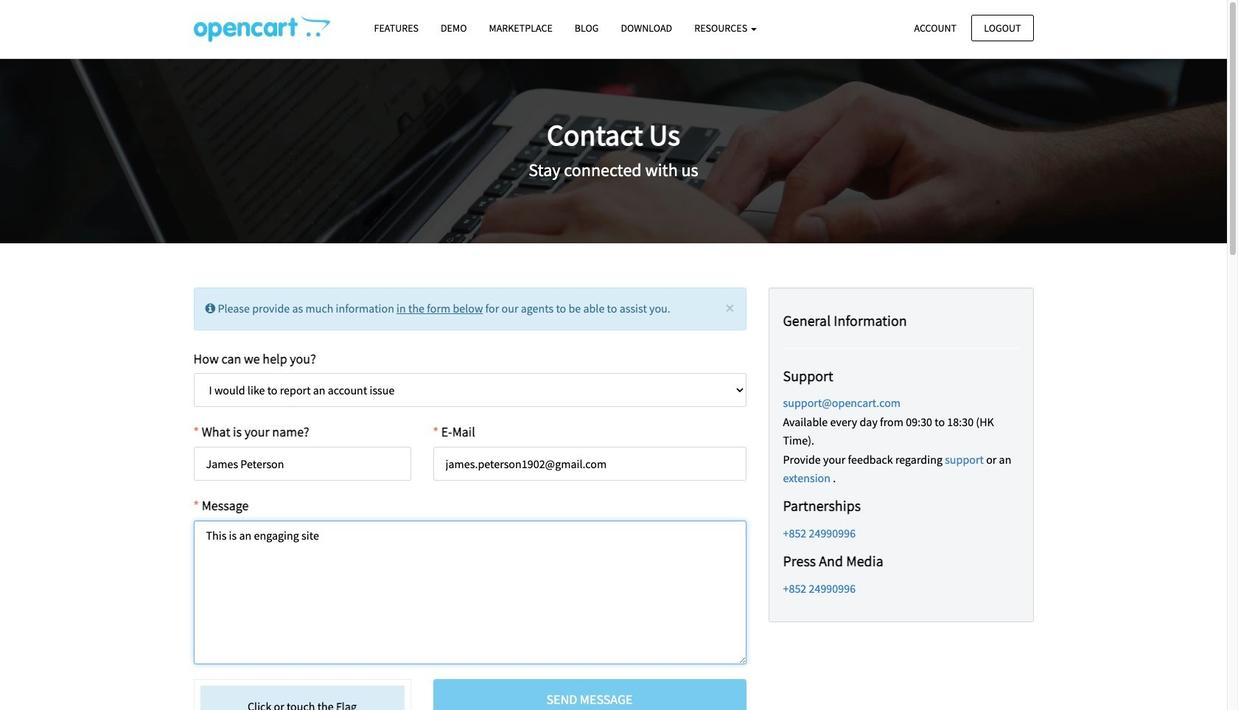Task type: vqa. For each thing, say whether or not it's contained in the screenshot.
PayPal Payment Gateway image
no



Task type: describe. For each thing, give the bounding box(es) containing it.
Email text field
[[433, 447, 747, 481]]



Task type: locate. For each thing, give the bounding box(es) containing it.
info circle image
[[205, 302, 216, 314]]

Name text field
[[194, 447, 411, 481]]

opencart - contact image
[[194, 15, 330, 42]]

None text field
[[194, 521, 747, 665]]



